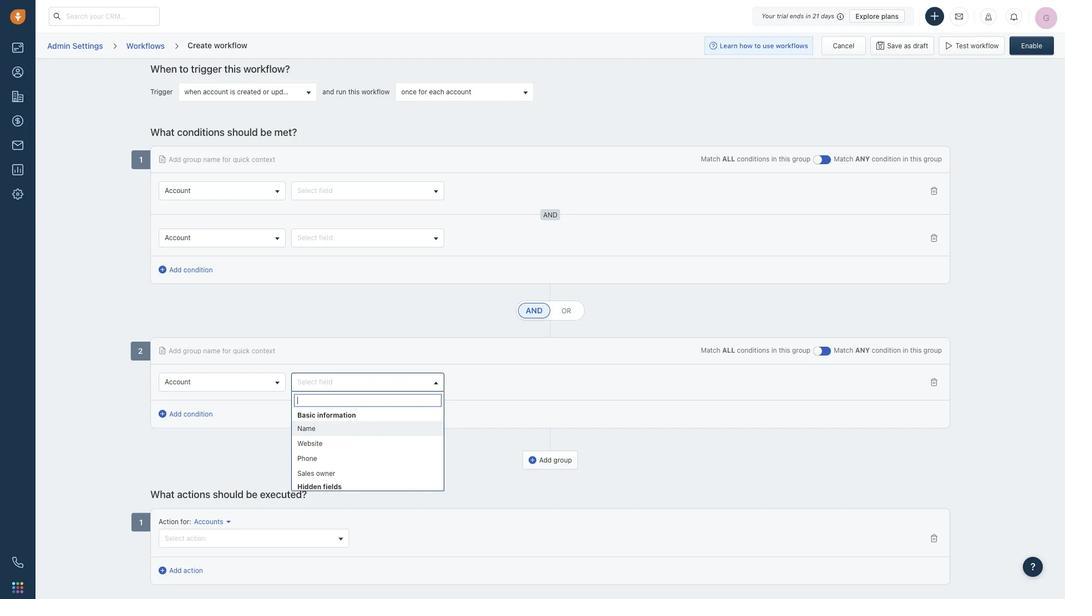 Task type: locate. For each thing, give the bounding box(es) containing it.
select field button for third account button from the bottom
[[291, 182, 445, 201]]

1 vertical spatial select field button
[[291, 229, 445, 248]]

name
[[203, 156, 220, 163], [203, 347, 220, 355]]

action
[[159, 518, 179, 526]]

select action
[[165, 535, 206, 542]]

0 vertical spatial any
[[855, 155, 870, 163]]

2 account from the left
[[446, 88, 471, 96]]

0 vertical spatial conditions
[[177, 126, 225, 138]]

2 add group name for quick context from the top
[[169, 347, 275, 355]]

1 vertical spatial select field
[[297, 234, 333, 242]]

1 select field from the top
[[297, 187, 333, 195]]

1 add group name for quick context from the top
[[169, 156, 275, 163]]

2 any from the top
[[855, 347, 870, 355]]

3 account button from the top
[[159, 373, 286, 392]]

actions
[[177, 489, 210, 501]]

2 select field button from the top
[[291, 229, 445, 248]]

None search field
[[294, 394, 442, 407]]

2 all from the top
[[722, 347, 735, 355]]

settings
[[72, 41, 103, 50]]

action down select action
[[184, 567, 203, 575]]

be for executed?
[[246, 489, 258, 501]]

add action button
[[159, 566, 214, 577]]

create
[[188, 40, 212, 50]]

in
[[806, 12, 811, 20], [772, 155, 777, 163], [903, 155, 909, 163], [772, 347, 777, 355], [903, 347, 909, 355]]

0 vertical spatial add condition
[[169, 266, 213, 274]]

1 name from the top
[[203, 156, 220, 163]]

2 vertical spatial account
[[165, 378, 191, 386]]

cancel button
[[822, 36, 866, 55]]

1 vertical spatial account
[[165, 234, 191, 242]]

each
[[429, 88, 444, 96]]

workflow inside button
[[971, 42, 999, 50]]

0 vertical spatial or
[[263, 88, 269, 96]]

workflow for create workflow
[[214, 40, 247, 50]]

0 vertical spatial select field
[[297, 187, 333, 195]]

1 account from the left
[[203, 88, 228, 96]]

phone image
[[12, 557, 23, 568]]

1 vertical spatial or
[[562, 307, 571, 315]]

select field
[[297, 187, 333, 195], [297, 234, 333, 242], [297, 378, 333, 386]]

hidden
[[297, 483, 321, 491]]

to
[[179, 63, 189, 75]]

for
[[419, 88, 427, 96], [222, 156, 231, 163], [222, 347, 231, 355], [181, 518, 189, 526]]

save as draft
[[887, 42, 928, 50]]

or
[[263, 88, 269, 96], [562, 307, 571, 315]]

0 vertical spatial should
[[227, 126, 258, 138]]

all for third account button from the bottom
[[722, 155, 735, 163]]

0 vertical spatial add condition link
[[159, 265, 213, 275]]

account left is
[[203, 88, 228, 96]]

should up accounts button
[[213, 489, 244, 501]]

1 select field button from the top
[[291, 182, 445, 201]]

1 vertical spatial add condition
[[169, 410, 213, 418]]

add condition
[[169, 266, 213, 274], [169, 410, 213, 418]]

2 vertical spatial conditions
[[737, 347, 770, 355]]

all
[[722, 155, 735, 163], [722, 347, 735, 355]]

1 add condition from the top
[[169, 266, 213, 274]]

explore plans
[[856, 12, 899, 20]]

2 account button from the top
[[159, 229, 286, 248]]

match
[[701, 155, 721, 163], [834, 155, 854, 163], [701, 347, 721, 355], [834, 347, 854, 355]]

admin settings
[[47, 41, 103, 50]]

1 vertical spatial all
[[722, 347, 735, 355]]

select for third account button
[[297, 378, 317, 386]]

workflow left once
[[362, 88, 390, 96]]

list box
[[292, 409, 444, 599]]

2 context from the top
[[252, 347, 275, 355]]

1 horizontal spatial be
[[260, 126, 272, 138]]

account
[[165, 187, 191, 195], [165, 234, 191, 242], [165, 378, 191, 386]]

select action button
[[159, 529, 349, 548]]

0 horizontal spatial be
[[246, 489, 258, 501]]

field for third account button
[[319, 378, 333, 386]]

should
[[227, 126, 258, 138], [213, 489, 244, 501]]

what down 'trigger'
[[150, 126, 175, 138]]

0 vertical spatial account
[[165, 187, 191, 195]]

add
[[169, 156, 181, 163], [169, 266, 182, 274], [169, 347, 181, 355], [169, 410, 182, 418], [539, 457, 552, 464], [169, 567, 182, 575]]

conditions
[[177, 126, 225, 138], [737, 155, 770, 163], [737, 347, 770, 355]]

add condition for first add condition "link" from the bottom of the page
[[169, 410, 213, 418]]

21
[[813, 12, 819, 20]]

your trial ends in 21 days
[[762, 12, 835, 20]]

3 account from the top
[[165, 378, 191, 386]]

1 all from the top
[[722, 155, 735, 163]]

0 vertical spatial match all conditions in this group
[[701, 155, 811, 163]]

0 horizontal spatial workflow
[[214, 40, 247, 50]]

match all conditions in this group for third account button
[[701, 347, 811, 355]]

:
[[189, 518, 191, 526]]

add group name for quick context
[[169, 156, 275, 163], [169, 347, 275, 355]]

1 what from the top
[[150, 126, 175, 138]]

1 vertical spatial match any condition in this group
[[834, 347, 942, 355]]

0 vertical spatial quick
[[233, 156, 250, 163]]

be
[[260, 126, 272, 138], [246, 489, 258, 501]]

should for actions
[[213, 489, 244, 501]]

2 match all conditions in this group from the top
[[701, 347, 811, 355]]

add condition link
[[159, 265, 213, 275], [159, 409, 213, 419]]

information
[[317, 411, 356, 419]]

2 match any condition in this group from the top
[[834, 347, 942, 355]]

select for third account button from the bottom
[[297, 187, 317, 195]]

website option
[[292, 436, 444, 451]]

name option
[[292, 421, 444, 436]]

what up action
[[150, 489, 175, 501]]

1 add condition link from the top
[[159, 265, 213, 275]]

trial
[[777, 12, 788, 20]]

1 vertical spatial field
[[319, 234, 333, 242]]

as
[[904, 42, 911, 50]]

action down :
[[186, 535, 206, 542]]

add for first add condition "link" from the bottom of the page
[[169, 410, 182, 418]]

0 vertical spatial select field button
[[291, 182, 445, 201]]

1 quick from the top
[[233, 156, 250, 163]]

select field inside dropdown button
[[297, 378, 333, 386]]

0 vertical spatial field
[[319, 187, 333, 195]]

select for second account button from the top of the page
[[297, 234, 317, 242]]

explore
[[856, 12, 880, 20]]

0 vertical spatial add group name for quick context
[[169, 156, 275, 163]]

select field button for second account button from the top of the page
[[291, 229, 445, 248]]

group
[[792, 155, 811, 163], [924, 155, 942, 163], [183, 156, 201, 163], [792, 347, 811, 355], [924, 347, 942, 355], [183, 347, 201, 355], [554, 457, 572, 464]]

list box containing basic information
[[292, 409, 444, 599]]

for inside button
[[419, 88, 427, 96]]

when
[[184, 88, 201, 96]]

0 vertical spatial action
[[186, 535, 206, 542]]

once for each account
[[401, 88, 471, 96]]

2 vertical spatial account button
[[159, 373, 286, 392]]

select inside button
[[165, 535, 185, 542]]

1 vertical spatial what
[[150, 489, 175, 501]]

add group
[[539, 457, 572, 464]]

or link
[[550, 303, 583, 319]]

1 vertical spatial context
[[252, 347, 275, 355]]

1 match all conditions in this group from the top
[[701, 155, 811, 163]]

1 any from the top
[[855, 155, 870, 163]]

add condition for second add condition "link" from the bottom
[[169, 266, 213, 274]]

1 vertical spatial any
[[855, 347, 870, 355]]

what for what actions should be executed?
[[150, 489, 175, 501]]

match any condition in this group
[[834, 155, 942, 163], [834, 347, 942, 355]]

2 add condition from the top
[[169, 410, 213, 418]]

1 context from the top
[[252, 156, 275, 163]]

select inside dropdown button
[[297, 378, 317, 386]]

2 select field from the top
[[297, 234, 333, 242]]

0 horizontal spatial account
[[203, 88, 228, 96]]

name
[[297, 425, 316, 432]]

action inside button
[[184, 567, 203, 575]]

enable button
[[1010, 36, 1054, 55]]

workflow right the test in the top of the page
[[971, 42, 999, 50]]

1 vertical spatial quick
[[233, 347, 250, 355]]

once for each account button
[[395, 83, 534, 102]]

2 what from the top
[[150, 489, 175, 501]]

0 vertical spatial match any condition in this group
[[834, 155, 942, 163]]

account right the each at the top
[[446, 88, 471, 96]]

1 match any condition in this group from the top
[[834, 155, 942, 163]]

0 horizontal spatial or
[[263, 88, 269, 96]]

account button
[[159, 182, 286, 201], [159, 229, 286, 248], [159, 373, 286, 392]]

website
[[297, 440, 323, 447]]

your
[[762, 12, 775, 20]]

select field button
[[291, 182, 445, 201], [291, 229, 445, 248]]

when to trigger this workflow?
[[150, 63, 290, 75]]

0 vertical spatial what
[[150, 126, 175, 138]]

be left executed?
[[246, 489, 258, 501]]

1 vertical spatial be
[[246, 489, 258, 501]]

0 vertical spatial all
[[722, 155, 735, 163]]

should down when account is created or updated
[[227, 126, 258, 138]]

what conditions should be met?
[[150, 126, 297, 138]]

admin
[[47, 41, 70, 50]]

this
[[224, 63, 241, 75], [348, 88, 360, 96], [779, 155, 790, 163], [910, 155, 922, 163], [779, 347, 790, 355], [910, 347, 922, 355]]

all for third account button
[[722, 347, 735, 355]]

add for second add condition "link" from the bottom
[[169, 266, 182, 274]]

1 vertical spatial add group name for quick context
[[169, 347, 275, 355]]

and link
[[518, 303, 550, 319], [518, 303, 550, 319]]

1 vertical spatial conditions
[[737, 155, 770, 163]]

group
[[292, 421, 444, 481]]

workflow
[[214, 40, 247, 50], [971, 42, 999, 50], [362, 88, 390, 96]]

option
[[292, 409, 444, 481]]

any
[[855, 155, 870, 163], [855, 347, 870, 355]]

condition
[[872, 155, 901, 163], [184, 266, 213, 274], [872, 347, 901, 355], [184, 410, 213, 418]]

what actions should be executed?
[[150, 489, 307, 501]]

sales
[[297, 469, 314, 477]]

field
[[319, 187, 333, 195], [319, 234, 333, 242], [319, 378, 333, 386]]

and
[[323, 88, 334, 96], [526, 306, 543, 316], [527, 307, 541, 315]]

1 field from the top
[[319, 187, 333, 195]]

add for add action link
[[169, 567, 182, 575]]

2 vertical spatial select field
[[297, 378, 333, 386]]

context
[[252, 156, 275, 163], [252, 347, 275, 355]]

add group button
[[523, 451, 578, 470]]

2 vertical spatial field
[[319, 378, 333, 386]]

enable
[[1021, 42, 1043, 50]]

1 vertical spatial name
[[203, 347, 220, 355]]

draft
[[913, 42, 928, 50]]

action
[[186, 535, 206, 542], [184, 567, 203, 575]]

field inside dropdown button
[[319, 378, 333, 386]]

match all conditions in this group
[[701, 155, 811, 163], [701, 347, 811, 355]]

workflow up when to trigger this workflow?
[[214, 40, 247, 50]]

quick
[[233, 156, 250, 163], [233, 347, 250, 355]]

1 vertical spatial should
[[213, 489, 244, 501]]

executed?
[[260, 489, 307, 501]]

workflow?
[[244, 63, 290, 75]]

0 vertical spatial context
[[252, 156, 275, 163]]

be left met? at top left
[[260, 126, 272, 138]]

action inside button
[[186, 535, 206, 542]]

or inside button
[[263, 88, 269, 96]]

1 horizontal spatial account
[[446, 88, 471, 96]]

2 horizontal spatial workflow
[[971, 42, 999, 50]]

sales owner
[[297, 469, 335, 477]]

0 vertical spatial name
[[203, 156, 220, 163]]

3 field from the top
[[319, 378, 333, 386]]

1 vertical spatial add condition link
[[159, 409, 213, 419]]

what
[[150, 126, 175, 138], [150, 489, 175, 501]]

1 vertical spatial action
[[184, 567, 203, 575]]

3 select field from the top
[[297, 378, 333, 386]]

1 vertical spatial match all conditions in this group
[[701, 347, 811, 355]]

0 vertical spatial be
[[260, 126, 272, 138]]

add action link
[[159, 566, 203, 576]]

created
[[237, 88, 261, 96]]

0 vertical spatial account button
[[159, 182, 286, 201]]

1 vertical spatial account button
[[159, 229, 286, 248]]

2 field from the top
[[319, 234, 333, 242]]

2 quick from the top
[[233, 347, 250, 355]]

account
[[203, 88, 228, 96], [446, 88, 471, 96]]

conditions for third account button
[[737, 347, 770, 355]]



Task type: vqa. For each thing, say whether or not it's contained in the screenshot.
Cancel link
no



Task type: describe. For each thing, give the bounding box(es) containing it.
add for add group button
[[539, 457, 552, 464]]

owner
[[316, 469, 335, 477]]

when account is created or updated button
[[178, 83, 317, 102]]

trigger
[[150, 88, 173, 96]]

test
[[956, 42, 969, 50]]

is
[[230, 88, 235, 96]]

test workflow
[[956, 42, 999, 50]]

when account is created or updated
[[184, 88, 297, 96]]

option containing basic information
[[292, 409, 444, 481]]

fields
[[323, 483, 342, 491]]

action for :
[[159, 518, 191, 526]]

accounts
[[194, 518, 223, 526]]

workflows link
[[126, 37, 165, 54]]

2 account from the top
[[165, 234, 191, 242]]

field for third account button from the bottom
[[319, 187, 333, 195]]

workflow for test workflow
[[971, 42, 999, 50]]

hidden fields
[[297, 483, 342, 491]]

select field for third account button
[[297, 378, 333, 386]]

account inside when account is created or updated button
[[203, 88, 228, 96]]

field for second account button from the top of the page
[[319, 234, 333, 242]]

cancel
[[833, 42, 855, 50]]

save
[[887, 42, 902, 50]]

add action
[[169, 567, 203, 575]]

add group name for quick context for third account button
[[169, 347, 275, 355]]

workflows
[[126, 41, 165, 50]]

select field button
[[291, 373, 445, 392]]

phone option
[[292, 451, 444, 466]]

action for add action
[[184, 567, 203, 575]]

add group name for quick context for third account button from the bottom
[[169, 156, 275, 163]]

updated
[[271, 88, 297, 96]]

account inside once for each account button
[[446, 88, 471, 96]]

1 account from the top
[[165, 187, 191, 195]]

Search your CRM... text field
[[49, 7, 160, 26]]

2 add condition link from the top
[[159, 409, 213, 419]]

should for conditions
[[227, 126, 258, 138]]

phone
[[297, 455, 317, 462]]

create workflow
[[188, 40, 247, 50]]

what for what conditions should be met?
[[150, 126, 175, 138]]

match all conditions in this group for third account button from the bottom
[[701, 155, 811, 163]]

group containing name
[[292, 421, 444, 481]]

phone element
[[7, 552, 29, 574]]

1 account button from the top
[[159, 182, 286, 201]]

save as draft button
[[871, 36, 935, 55]]

accounts button
[[191, 517, 231, 527]]

and run this workflow
[[323, 88, 390, 96]]

once
[[401, 88, 417, 96]]

trigger
[[191, 63, 222, 75]]

1 horizontal spatial or
[[562, 307, 571, 315]]

email image
[[955, 12, 963, 21]]

select field for third account button from the bottom
[[297, 187, 333, 195]]

explore plans link
[[850, 9, 905, 23]]

1 horizontal spatial workflow
[[362, 88, 390, 96]]

basic information
[[297, 411, 356, 419]]

met?
[[274, 126, 297, 138]]

conditions for third account button from the bottom
[[737, 155, 770, 163]]

when
[[150, 63, 177, 75]]

plans
[[882, 12, 899, 20]]

admin settings link
[[47, 37, 104, 54]]

basic
[[297, 411, 316, 419]]

action for select action
[[186, 535, 206, 542]]

ends
[[790, 12, 804, 20]]

test workflow button
[[939, 36, 1005, 55]]

be for met?
[[260, 126, 272, 138]]

days
[[821, 12, 835, 20]]

sales owner option
[[292, 466, 444, 481]]

run
[[336, 88, 346, 96]]

2 name from the top
[[203, 347, 220, 355]]

freshworks switcher image
[[12, 582, 23, 593]]

select field for second account button from the top of the page
[[297, 234, 333, 242]]

group inside add group button
[[554, 457, 572, 464]]



